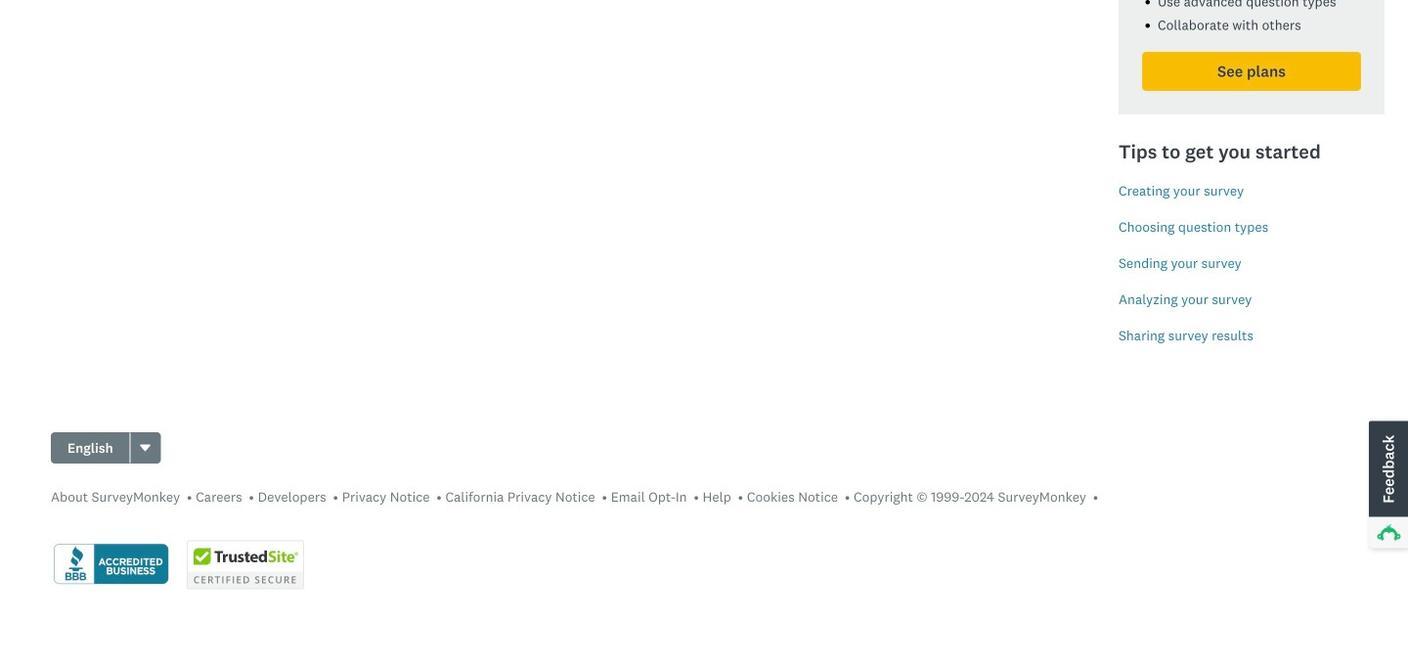 Task type: locate. For each thing, give the bounding box(es) containing it.
language dropdown image
[[139, 441, 152, 455], [140, 445, 151, 451]]

click to verify bbb accreditation and to see a bbb report. image
[[51, 542, 171, 588]]

group
[[51, 432, 161, 464]]

trustedsite helps keep you safe from identity theft, credit card fraud, spyware, spam, viruses and online scams image
[[187, 540, 304, 589]]



Task type: vqa. For each thing, say whether or not it's contained in the screenshot.
SurveyMonkey Logo
no



